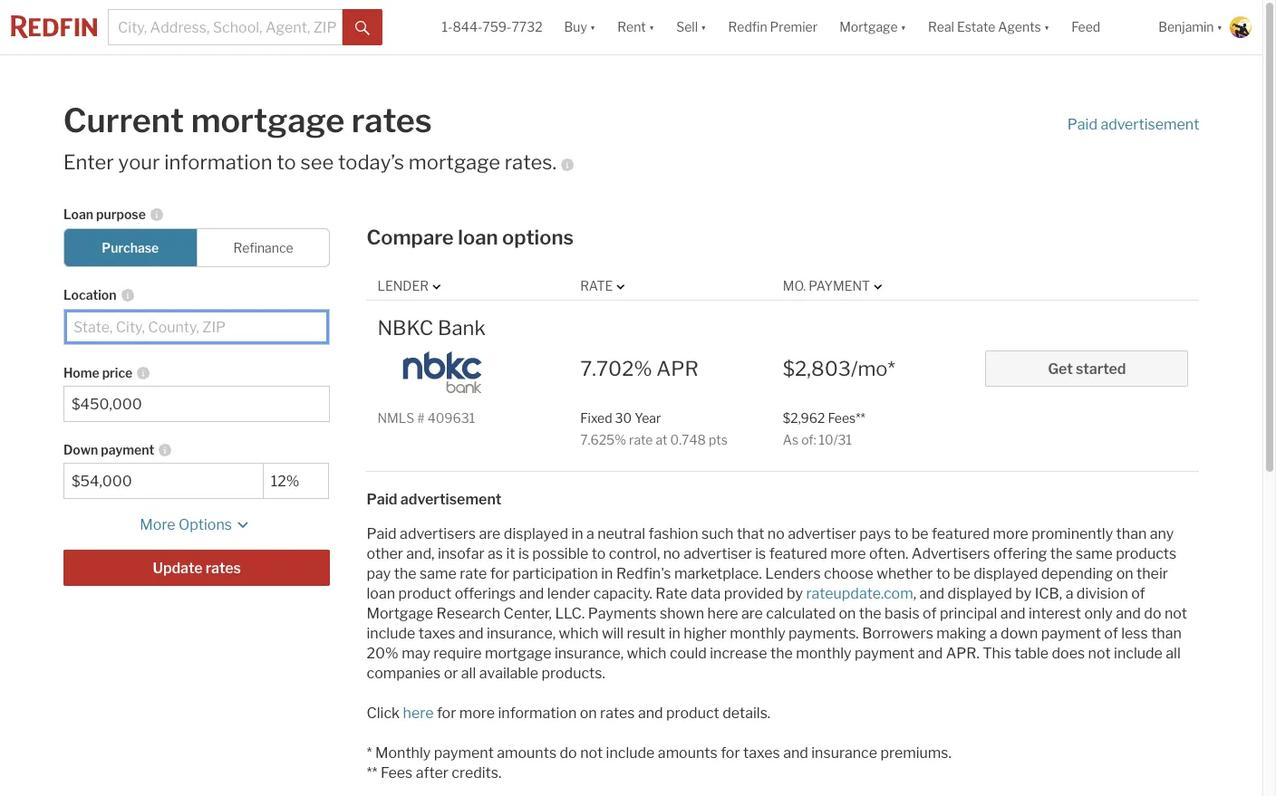 Task type: vqa. For each thing, say whether or not it's contained in the screenshot.
most
no



Task type: describe. For each thing, give the bounding box(es) containing it.
by inside paid advertisers are displayed in a neutral fashion such that no advertiser pays to be featured more prominently than any other and, insofar as it is possible to control, no advertiser is featured more often. advertisers offering the same products pay the same rate for participation in redfin's marketplace. lenders choose whether to be displayed depending on their loan product offerings and lender capacity. rate data provided by
[[787, 586, 803, 603]]

0 horizontal spatial advertisement
[[400, 491, 502, 509]]

current mortgage rates
[[63, 101, 432, 140]]

mortgage ▾ button
[[839, 0, 906, 54]]

2 horizontal spatial include
[[1114, 646, 1163, 663]]

may
[[402, 646, 430, 663]]

enter your information to see today's mortgage rates.
[[63, 150, 557, 174]]

llc.
[[555, 606, 585, 623]]

lender
[[547, 586, 590, 603]]

1 vertical spatial monthly
[[796, 646, 852, 663]]

premiums.
[[880, 745, 952, 762]]

2 horizontal spatial not
[[1164, 606, 1187, 623]]

20%
[[367, 646, 399, 663]]

1 vertical spatial insurance,
[[555, 646, 624, 663]]

mortgage inside , and displayed by icb, a division of mortgage research center, llc. payments shown here are calculated on the basis of principal and interest only and do not include taxes and insurance, which will result in higher monthly payments. borrowers making a down payment of less than 20% may require mortgage insurance, which could increase the monthly payment and apr. this table does not include all companies or all available products.
[[485, 646, 551, 663]]

monthly
[[375, 745, 431, 762]]

▾ for sell ▾
[[701, 19, 706, 35]]

the down prominently
[[1050, 546, 1073, 563]]

mo. payment
[[783, 278, 870, 294]]

prominently
[[1032, 526, 1113, 543]]

nbkc
[[377, 316, 434, 339]]

1 horizontal spatial product
[[666, 705, 719, 723]]

% inside fixed 30 year 7.625 % rate at 0.748 pts
[[615, 432, 626, 448]]

1 vertical spatial for
[[437, 705, 456, 723]]

1 down payment text field from the left
[[72, 473, 255, 491]]

pays
[[859, 526, 891, 543]]

their
[[1137, 566, 1168, 583]]

after
[[416, 765, 449, 782]]

for inside '* monthly payment amounts do not include amounts for taxes and insurance premiums. ** fees after credits.'
[[721, 745, 740, 762]]

/mo*
[[851, 357, 895, 380]]

State, City, County, ZIP search field
[[63, 309, 330, 346]]

7.625
[[580, 432, 615, 448]]

advertisers
[[400, 526, 476, 543]]

of:
[[801, 432, 816, 448]]

rate inside paid advertisers are displayed in a neutral fashion such that no advertiser pays to be featured more prominently than any other and, insofar as it is possible to control, no advertiser is featured more often. advertisers offering the same products pay the same rate for participation in redfin's marketplace. lenders choose whether to be displayed depending on their loan product offerings and lender capacity. rate data provided by
[[460, 566, 487, 583]]

0 vertical spatial no
[[767, 526, 785, 543]]

rent ▾ button
[[607, 0, 665, 54]]

to down advertisers
[[936, 566, 950, 583]]

location
[[63, 288, 117, 303]]

rates inside update rates button
[[205, 560, 241, 578]]

a for icb,
[[1065, 586, 1073, 603]]

0 horizontal spatial paid advertisement
[[367, 491, 502, 509]]

▾ for rent ▾
[[649, 19, 655, 35]]

and right the ,
[[919, 586, 945, 603]]

payment right down
[[101, 442, 154, 458]]

not inside '* monthly payment amounts do not include amounts for taxes and insurance premiums. ** fees after credits.'
[[580, 745, 603, 762]]

0 horizontal spatial include
[[367, 626, 415, 643]]

2 amounts from the left
[[658, 745, 718, 762]]

table
[[1015, 646, 1049, 663]]

compare
[[367, 226, 454, 249]]

*
[[367, 745, 372, 762]]

products.
[[541, 665, 605, 683]]

Purchase radio
[[63, 229, 197, 268]]

2 horizontal spatial rates
[[600, 705, 635, 723]]

**
[[367, 765, 378, 782]]

rate inside button
[[580, 278, 613, 294]]

current
[[63, 101, 184, 140]]

center,
[[503, 606, 552, 623]]

0 horizontal spatial more
[[459, 705, 495, 723]]

0 vertical spatial in
[[571, 526, 583, 543]]

▾ for benjamin ▾
[[1217, 19, 1223, 35]]

pay
[[367, 566, 391, 583]]

▾ for buy ▾
[[590, 19, 596, 35]]

buy ▾ button
[[564, 0, 596, 54]]

taxes inside '* monthly payment amounts do not include amounts for taxes and insurance premiums. ** fees after credits.'
[[743, 745, 780, 762]]

0 vertical spatial displayed
[[504, 526, 568, 543]]

7.702
[[580, 357, 634, 380]]

1 vertical spatial mortgage
[[409, 150, 500, 174]]

1 vertical spatial of
[[923, 606, 937, 623]]

and inside '* monthly payment amounts do not include amounts for taxes and insurance premiums. ** fees after credits.'
[[783, 745, 808, 762]]

1-844-759-7732 link
[[442, 19, 542, 35]]

as
[[488, 546, 503, 563]]

1 horizontal spatial loan
[[458, 226, 498, 249]]

does
[[1052, 646, 1085, 663]]

down
[[63, 442, 98, 458]]

844-
[[453, 19, 482, 35]]

7732
[[511, 19, 542, 35]]

price
[[102, 365, 133, 381]]

participation
[[513, 566, 598, 583]]

details.
[[723, 705, 771, 723]]

1 horizontal spatial which
[[627, 646, 667, 663]]

1 vertical spatial paid
[[367, 491, 397, 509]]

rent
[[617, 19, 646, 35]]

do inside , and displayed by icb, a division of mortgage research center, llc. payments shown here are calculated on the basis of principal and interest only and do not include taxes and insurance, which will result in higher monthly payments. borrowers making a down payment of less than 20% may require mortgage insurance, which could increase the monthly payment and apr. this table does not include all companies or all available products.
[[1144, 606, 1161, 623]]

down payment element
[[263, 432, 320, 463]]

marketplace.
[[674, 566, 762, 583]]

it
[[506, 546, 515, 563]]

0 horizontal spatial all
[[461, 665, 476, 683]]

nmls
[[377, 410, 414, 426]]

redfin
[[728, 19, 767, 35]]

2 vertical spatial a
[[990, 626, 998, 643]]

0 horizontal spatial which
[[559, 626, 599, 643]]

to up often.
[[894, 526, 908, 543]]

0 horizontal spatial no
[[663, 546, 680, 563]]

1 vertical spatial same
[[420, 566, 457, 583]]

possible
[[532, 546, 589, 563]]

more
[[140, 517, 175, 534]]

10/31
[[819, 432, 852, 448]]

options
[[179, 517, 232, 534]]

1 horizontal spatial rates
[[351, 101, 432, 140]]

available
[[479, 665, 538, 683]]

redfin's
[[616, 566, 671, 583]]

credits.
[[452, 765, 502, 782]]

capacity.
[[593, 586, 652, 603]]

fashion
[[648, 526, 698, 543]]

are inside paid advertisers are displayed in a neutral fashion such that no advertiser pays to be featured more prominently than any other and, insofar as it is possible to control, no advertiser is featured more often. advertisers offering the same products pay the same rate for participation in redfin's marketplace. lenders choose whether to be displayed depending on their loan product offerings and lender capacity. rate data provided by
[[479, 526, 501, 543]]

neutral
[[597, 526, 645, 543]]

year
[[635, 410, 661, 426]]

0 horizontal spatial featured
[[769, 546, 827, 563]]

7.702 % apr
[[580, 357, 699, 380]]

lenders
[[765, 566, 821, 583]]

real estate agents ▾ button
[[917, 0, 1061, 54]]

at
[[656, 432, 668, 448]]

purchase
[[102, 240, 159, 256]]

options
[[502, 226, 574, 249]]

mortgage inside dropdown button
[[839, 19, 898, 35]]

0 vertical spatial monthly
[[730, 626, 785, 643]]

nbkc bank
[[377, 316, 486, 339]]

could
[[670, 646, 707, 663]]

rateupdate.com link
[[806, 586, 913, 603]]

will
[[602, 626, 624, 643]]

and,
[[406, 546, 435, 563]]

to down 'neutral'
[[592, 546, 606, 563]]

0 vertical spatial of
[[1131, 586, 1145, 603]]

down payment
[[63, 442, 154, 458]]

than inside paid advertisers are displayed in a neutral fashion such that no advertiser pays to be featured more prominently than any other and, insofar as it is possible to control, no advertiser is featured more often. advertisers offering the same products pay the same rate for participation in redfin's marketplace. lenders choose whether to be displayed depending on their loan product offerings and lender capacity. rate data provided by
[[1116, 526, 1147, 543]]

in inside , and displayed by icb, a division of mortgage research center, llc. payments shown here are calculated on the basis of principal and interest only and do not include taxes and insurance, which will result in higher monthly payments. borrowers making a down payment of less than 20% may require mortgage insurance, which could increase the monthly payment and apr. this table does not include all companies or all available products.
[[669, 626, 681, 643]]

apr.
[[946, 646, 980, 663]]

rateupdate.com
[[806, 586, 913, 603]]

0 vertical spatial information
[[164, 150, 272, 174]]

the down and, on the bottom left
[[394, 566, 416, 583]]

mo.
[[783, 278, 806, 294]]

buy ▾ button
[[553, 0, 607, 54]]

taxes inside , and displayed by icb, a division of mortgage research center, llc. payments shown here are calculated on the basis of principal and interest only and do not include taxes and insurance, which will result in higher monthly payments. borrowers making a down payment of less than 20% may require mortgage insurance, which could increase the monthly payment and apr. this table does not include all companies or all available products.
[[418, 626, 455, 643]]

loan inside paid advertisers are displayed in a neutral fashion such that no advertiser pays to be featured more prominently than any other and, insofar as it is possible to control, no advertiser is featured more often. advertisers offering the same products pay the same rate for participation in redfin's marketplace. lenders choose whether to be displayed depending on their loan product offerings and lender capacity. rate data provided by
[[367, 586, 395, 603]]

get
[[1048, 360, 1073, 378]]

update rates button
[[63, 550, 330, 587]]

1 horizontal spatial of
[[1104, 626, 1118, 643]]

0 vertical spatial all
[[1166, 646, 1181, 663]]

0 vertical spatial insurance,
[[487, 626, 556, 643]]

are inside , and displayed by icb, a division of mortgage research center, llc. payments shown here are calculated on the basis of principal and interest only and do not include taxes and insurance, which will result in higher monthly payments. borrowers making a down payment of less than 20% may require mortgage insurance, which could increase the monthly payment and apr. this table does not include all companies or all available products.
[[741, 606, 763, 623]]

30
[[615, 410, 632, 426]]

and inside paid advertisers are displayed in a neutral fashion such that no advertiser pays to be featured more prominently than any other and, insofar as it is possible to control, no advertiser is featured more often. advertisers offering the same products pay the same rate for participation in redfin's marketplace. lenders choose whether to be displayed depending on their loan product offerings and lender capacity. rate data provided by
[[519, 586, 544, 603]]

,
[[913, 586, 916, 603]]

Refinance radio
[[196, 229, 330, 268]]

on inside paid advertisers are displayed in a neutral fashion such that no advertiser pays to be featured more prominently than any other and, insofar as it is possible to control, no advertiser is featured more often. advertisers offering the same products pay the same rate for participation in redfin's marketplace. lenders choose whether to be displayed depending on their loan product offerings and lender capacity. rate data provided by
[[1116, 566, 1133, 583]]

include inside '* monthly payment amounts do not include amounts for taxes and insurance premiums. ** fees after credits.'
[[606, 745, 655, 762]]

1 vertical spatial displayed
[[974, 566, 1038, 583]]

a for in
[[586, 526, 594, 543]]

refinance
[[233, 240, 293, 256]]

insurance
[[811, 745, 877, 762]]

rate button
[[580, 278, 629, 295]]

nmls # 409631
[[377, 410, 475, 426]]



Task type: locate. For each thing, give the bounding box(es) containing it.
rates up today's
[[351, 101, 432, 140]]

409631
[[427, 410, 475, 426]]

0 horizontal spatial %
[[615, 432, 626, 448]]

monthly down payments.
[[796, 646, 852, 663]]

1 vertical spatial paid advertisement
[[367, 491, 502, 509]]

0 vertical spatial a
[[586, 526, 594, 543]]

0 horizontal spatial rates
[[205, 560, 241, 578]]

on left their
[[1116, 566, 1133, 583]]

0 vertical spatial paid advertisement
[[1067, 116, 1199, 133]]

amounts
[[497, 745, 557, 762], [658, 745, 718, 762]]

premier
[[770, 19, 818, 35]]

1 horizontal spatial information
[[498, 705, 577, 723]]

1 is from the left
[[518, 546, 529, 563]]

monthly
[[730, 626, 785, 643], [796, 646, 852, 663]]

insurance, up products.
[[555, 646, 624, 663]]

of left less
[[1104, 626, 1118, 643]]

insurance,
[[487, 626, 556, 643], [555, 646, 624, 663]]

taxes up require
[[418, 626, 455, 643]]

5 ▾ from the left
[[1044, 19, 1050, 35]]

0 horizontal spatial of
[[923, 606, 937, 623]]

City, Address, School, Agent, ZIP search field
[[108, 9, 342, 45]]

division
[[1077, 586, 1128, 603]]

more up offering
[[993, 526, 1029, 543]]

any
[[1150, 526, 1174, 543]]

2 horizontal spatial for
[[721, 745, 740, 762]]

mortgage up 'may'
[[367, 606, 433, 623]]

for
[[490, 566, 510, 583], [437, 705, 456, 723], [721, 745, 740, 762]]

rates.
[[505, 150, 557, 174]]

1 horizontal spatial %
[[634, 357, 652, 380]]

same up depending
[[1076, 546, 1113, 563]]

all down their
[[1166, 646, 1181, 663]]

0 horizontal spatial on
[[580, 705, 597, 723]]

more down 'available'
[[459, 705, 495, 723]]

do up less
[[1144, 606, 1161, 623]]

2 vertical spatial include
[[606, 745, 655, 762]]

which down llc.
[[559, 626, 599, 643]]

6 ▾ from the left
[[1217, 19, 1223, 35]]

rate left at
[[629, 432, 653, 448]]

often.
[[869, 546, 908, 563]]

down payment text field down down payment element
[[271, 473, 321, 491]]

in down shown
[[669, 626, 681, 643]]

2 horizontal spatial a
[[1065, 586, 1073, 603]]

loan left options
[[458, 226, 498, 249]]

1 vertical spatial rate
[[460, 566, 487, 583]]

2 horizontal spatial more
[[993, 526, 1029, 543]]

option group containing purchase
[[63, 229, 330, 268]]

feed
[[1071, 19, 1100, 35]]

rates down products.
[[600, 705, 635, 723]]

all right or
[[461, 665, 476, 683]]

pts
[[709, 432, 728, 448]]

not down click here for more information on rates and product details.
[[580, 745, 603, 762]]

0 vertical spatial which
[[559, 626, 599, 643]]

1 horizontal spatial more
[[830, 546, 866, 563]]

not right 'does'
[[1088, 646, 1111, 663]]

1 vertical spatial here
[[403, 705, 434, 723]]

control,
[[609, 546, 660, 563]]

1 vertical spatial advertiser
[[683, 546, 752, 563]]

in up possible
[[571, 526, 583, 543]]

the down rateupdate.com link
[[859, 606, 881, 623]]

more options
[[140, 517, 232, 534]]

▾ for mortgage ▾
[[900, 19, 906, 35]]

1 horizontal spatial here
[[707, 606, 738, 623]]

2 vertical spatial rates
[[600, 705, 635, 723]]

1 horizontal spatial a
[[990, 626, 998, 643]]

shown
[[660, 606, 704, 623]]

0 vertical spatial mortgage
[[191, 101, 345, 140]]

product inside paid advertisers are displayed in a neutral fashion such that no advertiser pays to be featured more prominently than any other and, insofar as it is possible to control, no advertiser is featured more often. advertisers offering the same products pay the same rate for participation in redfin's marketplace. lenders choose whether to be displayed depending on their loan product offerings and lender capacity. rate data provided by
[[398, 586, 452, 603]]

1 vertical spatial no
[[663, 546, 680, 563]]

4 ▾ from the left
[[900, 19, 906, 35]]

1 vertical spatial are
[[741, 606, 763, 623]]

and up '* monthly payment amounts do not include amounts for taxes and insurance premiums. ** fees after credits.'
[[638, 705, 663, 723]]

lender
[[377, 278, 429, 294]]

2 vertical spatial more
[[459, 705, 495, 723]]

payments.
[[789, 626, 859, 643]]

result
[[627, 626, 665, 643]]

on down products.
[[580, 705, 597, 723]]

% down 30
[[615, 432, 626, 448]]

mortgage inside , and displayed by icb, a division of mortgage research center, llc. payments shown here are calculated on the basis of principal and interest only and do not include taxes and insurance, which will result in higher monthly payments. borrowers making a down payment of less than 20% may require mortgage insurance, which could increase the monthly payment and apr. this table does not include all companies or all available products.
[[367, 606, 433, 623]]

and down research
[[458, 626, 484, 643]]

on inside , and displayed by icb, a division of mortgage research center, llc. payments shown here are calculated on the basis of principal and interest only and do not include taxes and insurance, which will result in higher monthly payments. borrowers making a down payment of less than 20% may require mortgage insurance, which could increase the monthly payment and apr. this table does not include all companies or all available products.
[[839, 606, 856, 623]]

as
[[783, 432, 799, 448]]

1-844-759-7732
[[442, 19, 542, 35]]

1 horizontal spatial amounts
[[658, 745, 718, 762]]

mortgage left rates.
[[409, 150, 500, 174]]

0 horizontal spatial information
[[164, 150, 272, 174]]

1 vertical spatial include
[[1114, 646, 1163, 663]]

higher
[[684, 626, 727, 643]]

taxes
[[418, 626, 455, 643], [743, 745, 780, 762]]

fees**
[[828, 410, 865, 426]]

less
[[1121, 626, 1148, 643]]

displayed inside , and displayed by icb, a division of mortgage research center, llc. payments shown here are calculated on the basis of principal and interest only and do not include taxes and insurance, which will result in higher monthly payments. borrowers making a down payment of less than 20% may require mortgage insurance, which could increase the monthly payment and apr. this table does not include all companies or all available products.
[[948, 586, 1012, 603]]

mortgage ▾ button
[[828, 0, 917, 54]]

displayed down offering
[[974, 566, 1038, 583]]

mortgage left real
[[839, 19, 898, 35]]

1 horizontal spatial than
[[1151, 626, 1182, 643]]

loan down pay
[[367, 586, 395, 603]]

advertiser up choose
[[788, 526, 856, 543]]

and up less
[[1116, 606, 1141, 623]]

not down their
[[1164, 606, 1187, 623]]

click
[[367, 705, 400, 723]]

2 vertical spatial of
[[1104, 626, 1118, 643]]

1 horizontal spatial all
[[1166, 646, 1181, 663]]

offerings
[[455, 586, 516, 603]]

to left see
[[277, 150, 296, 174]]

to
[[277, 150, 296, 174], [894, 526, 908, 543], [592, 546, 606, 563], [936, 566, 950, 583]]

which down result
[[627, 646, 667, 663]]

1 vertical spatial not
[[1088, 646, 1111, 663]]

today's
[[338, 150, 404, 174]]

than right less
[[1151, 626, 1182, 643]]

1 horizontal spatial by
[[1015, 586, 1032, 603]]

on
[[1116, 566, 1133, 583], [839, 606, 856, 623], [580, 705, 597, 723]]

your
[[118, 150, 160, 174]]

and up center,
[[519, 586, 544, 603]]

▾ left real
[[900, 19, 906, 35]]

0 horizontal spatial be
[[911, 526, 929, 543]]

1 ▾ from the left
[[590, 19, 596, 35]]

1 vertical spatial be
[[953, 566, 970, 583]]

on down rateupdate.com link
[[839, 606, 856, 623]]

0 horizontal spatial a
[[586, 526, 594, 543]]

benjamin
[[1158, 19, 1214, 35]]

rate inside fixed 30 year 7.625 % rate at 0.748 pts
[[629, 432, 653, 448]]

do inside '* monthly payment amounts do not include amounts for taxes and insurance premiums. ** fees after credits.'
[[560, 745, 577, 762]]

advertisers
[[912, 546, 990, 563]]

such
[[701, 526, 734, 543]]

1 horizontal spatial advertiser
[[788, 526, 856, 543]]

2 vertical spatial displayed
[[948, 586, 1012, 603]]

by down lenders
[[787, 586, 803, 603]]

the
[[1050, 546, 1073, 563], [394, 566, 416, 583], [859, 606, 881, 623], [770, 646, 793, 663]]

a up this
[[990, 626, 998, 643]]

payment up "credits."
[[434, 745, 494, 762]]

are up as
[[479, 526, 501, 543]]

1 horizontal spatial taxes
[[743, 745, 780, 762]]

home
[[63, 365, 99, 381]]

rate up offerings
[[460, 566, 487, 583]]

rate up shown
[[656, 586, 687, 603]]

advertiser down such
[[683, 546, 752, 563]]

759-
[[482, 19, 512, 35]]

2 horizontal spatial of
[[1131, 586, 1145, 603]]

1 horizontal spatial rate
[[656, 586, 687, 603]]

borrowers
[[862, 626, 933, 643]]

include up 20%
[[367, 626, 415, 643]]

whether
[[877, 566, 933, 583]]

loan
[[458, 226, 498, 249], [367, 586, 395, 603]]

mortgage up 'available'
[[485, 646, 551, 663]]

1 horizontal spatial not
[[1088, 646, 1111, 663]]

products
[[1116, 546, 1177, 563]]

2 is from the left
[[755, 546, 766, 563]]

0 vertical spatial do
[[1144, 606, 1161, 623]]

1 horizontal spatial in
[[601, 566, 613, 583]]

displayed up possible
[[504, 526, 568, 543]]

payment inside '* monthly payment amounts do not include amounts for taxes and insurance premiums. ** fees after credits.'
[[434, 745, 494, 762]]

featured up advertisers
[[932, 526, 990, 543]]

$2,962
[[783, 410, 825, 426]]

and left apr.
[[918, 646, 943, 663]]

down payment text field up more
[[72, 473, 255, 491]]

1 horizontal spatial be
[[953, 566, 970, 583]]

mortgage up the enter your information to see today's mortgage rates.
[[191, 101, 345, 140]]

0 horizontal spatial rate
[[460, 566, 487, 583]]

1 vertical spatial %
[[615, 432, 626, 448]]

rate inside paid advertisers are displayed in a neutral fashion such that no advertiser pays to be featured more prominently than any other and, insofar as it is possible to control, no advertiser is featured more often. advertisers offering the same products pay the same rate for participation in redfin's marketplace. lenders choose whether to be displayed depending on their loan product offerings and lender capacity. rate data provided by
[[656, 586, 687, 603]]

0 horizontal spatial in
[[571, 526, 583, 543]]

sell ▾ button
[[665, 0, 717, 54]]

displayed up "principal"
[[948, 586, 1012, 603]]

▾ right buy
[[590, 19, 596, 35]]

a
[[586, 526, 594, 543], [1065, 586, 1073, 603], [990, 626, 998, 643]]

1 vertical spatial information
[[498, 705, 577, 723]]

information
[[164, 150, 272, 174], [498, 705, 577, 723]]

for down details.
[[721, 745, 740, 762]]

1 vertical spatial more
[[830, 546, 866, 563]]

1 vertical spatial mortgage
[[367, 606, 433, 623]]

▾
[[590, 19, 596, 35], [649, 19, 655, 35], [701, 19, 706, 35], [900, 19, 906, 35], [1044, 19, 1050, 35], [1217, 19, 1223, 35]]

2 vertical spatial in
[[669, 626, 681, 643]]

0 vertical spatial mortgage
[[839, 19, 898, 35]]

0 vertical spatial here
[[707, 606, 738, 623]]

and up down
[[1000, 606, 1026, 623]]

insurance, down center,
[[487, 626, 556, 643]]

0 horizontal spatial product
[[398, 586, 452, 603]]

$2,803
[[783, 357, 851, 380]]

click here for more information on rates and product details.
[[367, 705, 771, 723]]

redfin premier
[[728, 19, 818, 35]]

paid inside button
[[1067, 116, 1098, 133]]

which
[[559, 626, 599, 643], [627, 646, 667, 663]]

real
[[928, 19, 954, 35]]

sell ▾
[[676, 19, 706, 35]]

fees
[[381, 765, 413, 782]]

0 horizontal spatial advertiser
[[683, 546, 752, 563]]

be down advertisers
[[953, 566, 970, 583]]

of down their
[[1131, 586, 1145, 603]]

1 horizontal spatial are
[[741, 606, 763, 623]]

user photo image
[[1230, 16, 1252, 38]]

here
[[707, 606, 738, 623], [403, 705, 434, 723]]

a left 'neutral'
[[586, 526, 594, 543]]

0 vertical spatial not
[[1164, 606, 1187, 623]]

0 vertical spatial are
[[479, 526, 501, 543]]

buy ▾
[[564, 19, 596, 35]]

2 vertical spatial paid
[[367, 526, 397, 543]]

rate up 7.702
[[580, 278, 613, 294]]

compare loan options
[[367, 226, 574, 249]]

0.748
[[670, 432, 706, 448]]

is down that
[[755, 546, 766, 563]]

principal
[[940, 606, 997, 623]]

0 vertical spatial featured
[[932, 526, 990, 543]]

do down click here for more information on rates and product details.
[[560, 745, 577, 762]]

option group
[[63, 229, 330, 268]]

the right increase
[[770, 646, 793, 663]]

be up advertisers
[[911, 526, 929, 543]]

1 by from the left
[[787, 586, 803, 603]]

more up choose
[[830, 546, 866, 563]]

for down as
[[490, 566, 510, 583]]

0 horizontal spatial for
[[437, 705, 456, 723]]

require
[[434, 646, 482, 663]]

by inside , and displayed by icb, a division of mortgage research center, llc. payments shown here are calculated on the basis of principal and interest only and do not include taxes and insurance, which will result in higher monthly payments. borrowers making a down payment of less than 20% may require mortgage insurance, which could increase the monthly payment and apr. this table does not include all companies or all available products.
[[1015, 586, 1032, 603]]

loan purpose
[[63, 207, 146, 222]]

1 vertical spatial product
[[666, 705, 719, 723]]

Home price text field
[[72, 396, 322, 413]]

#
[[417, 410, 425, 426]]

2 by from the left
[[1015, 586, 1032, 603]]

making
[[937, 626, 986, 643]]

for inside paid advertisers are displayed in a neutral fashion such that no advertiser pays to be featured more prominently than any other and, insofar as it is possible to control, no advertiser is featured more often. advertisers offering the same products pay the same rate for participation in redfin's marketplace. lenders choose whether to be displayed depending on their loan product offerings and lender capacity. rate data provided by
[[490, 566, 510, 583]]

include down click here for more information on rates and product details.
[[606, 745, 655, 762]]

1 amounts from the left
[[497, 745, 557, 762]]

0 vertical spatial include
[[367, 626, 415, 643]]

3 ▾ from the left
[[701, 19, 706, 35]]

1 vertical spatial a
[[1065, 586, 1073, 603]]

basis
[[885, 606, 920, 623]]

here down data
[[707, 606, 738, 623]]

0 horizontal spatial is
[[518, 546, 529, 563]]

0 horizontal spatial same
[[420, 566, 457, 583]]

advertisement inside button
[[1101, 116, 1199, 133]]

mo. payment button
[[783, 278, 886, 295]]

% left apr
[[634, 357, 652, 380]]

paid inside paid advertisers are displayed in a neutral fashion such that no advertiser pays to be featured more prominently than any other and, insofar as it is possible to control, no advertiser is featured more often. advertisers offering the same products pay the same rate for participation in redfin's marketplace. lenders choose whether to be displayed depending on their loan product offerings and lender capacity. rate data provided by
[[367, 526, 397, 543]]

information down "current mortgage rates" on the top of the page
[[164, 150, 272, 174]]

a inside paid advertisers are displayed in a neutral fashion such that no advertiser pays to be featured more prominently than any other and, insofar as it is possible to control, no advertiser is featured more often. advertisers offering the same products pay the same rate for participation in redfin's marketplace. lenders choose whether to be displayed depending on their loan product offerings and lender capacity. rate data provided by
[[586, 526, 594, 543]]

same down and, on the bottom left
[[420, 566, 457, 583]]

0 vertical spatial rate
[[580, 278, 613, 294]]

do
[[1144, 606, 1161, 623], [560, 745, 577, 762]]

insofar
[[438, 546, 484, 563]]

than inside , and displayed by icb, a division of mortgage research center, llc. payments shown here are calculated on the basis of principal and interest only and do not include taxes and insurance, which will result in higher monthly payments. borrowers making a down payment of less than 20% may require mortgage insurance, which could increase the monthly payment and apr. this table does not include all companies or all available products.
[[1151, 626, 1182, 643]]

1 horizontal spatial for
[[490, 566, 510, 583]]

than up products
[[1116, 526, 1147, 543]]

payment down borrowers
[[855, 646, 915, 663]]

0 vertical spatial on
[[1116, 566, 1133, 583]]

product down and, on the bottom left
[[398, 586, 452, 603]]

here inside , and displayed by icb, a division of mortgage research center, llc. payments shown here are calculated on the basis of principal and interest only and do not include taxes and insurance, which will result in higher monthly payments. borrowers making a down payment of less than 20% may require mortgage insurance, which could increase the monthly payment and apr. this table does not include all companies or all available products.
[[707, 606, 738, 623]]

0 horizontal spatial monthly
[[730, 626, 785, 643]]

choose
[[824, 566, 873, 583]]

payment up 'does'
[[1041, 626, 1101, 643]]

0 horizontal spatial than
[[1116, 526, 1147, 543]]

update
[[153, 560, 203, 578]]

rates right update
[[205, 560, 241, 578]]

Down payment text field
[[72, 473, 255, 491], [271, 473, 321, 491]]

in
[[571, 526, 583, 543], [601, 566, 613, 583], [669, 626, 681, 643]]

is right it
[[518, 546, 529, 563]]

1 horizontal spatial do
[[1144, 606, 1161, 623]]

and left the insurance
[[783, 745, 808, 762]]

0 horizontal spatial do
[[560, 745, 577, 762]]

monthly up increase
[[730, 626, 785, 643]]

▾ right agents
[[1044, 19, 1050, 35]]

0 horizontal spatial mortgage
[[367, 606, 433, 623]]

more
[[993, 526, 1029, 543], [830, 546, 866, 563], [459, 705, 495, 723]]

include down less
[[1114, 646, 1163, 663]]

of right the basis
[[923, 606, 937, 623]]

here right click
[[403, 705, 434, 723]]

agents
[[998, 19, 1041, 35]]

submit search image
[[355, 21, 370, 35]]

0 vertical spatial advertiser
[[788, 526, 856, 543]]

2 down payment text field from the left
[[271, 473, 321, 491]]

1 vertical spatial which
[[627, 646, 667, 663]]

product left details.
[[666, 705, 719, 723]]

▾ right rent
[[649, 19, 655, 35]]

by left icb,
[[1015, 586, 1032, 603]]

than
[[1116, 526, 1147, 543], [1151, 626, 1182, 643]]

0 horizontal spatial here
[[403, 705, 434, 723]]

information down 'available'
[[498, 705, 577, 723]]

lender button
[[377, 278, 445, 295]]

for right here link
[[437, 705, 456, 723]]

real estate agents ▾
[[928, 19, 1050, 35]]

1 horizontal spatial is
[[755, 546, 766, 563]]

1 vertical spatial do
[[560, 745, 577, 762]]

0 vertical spatial more
[[993, 526, 1029, 543]]

paid
[[1067, 116, 1098, 133], [367, 491, 397, 509], [367, 526, 397, 543]]

0 vertical spatial paid
[[1067, 116, 1098, 133]]

featured up lenders
[[769, 546, 827, 563]]

update rates
[[153, 560, 241, 578]]

featured
[[932, 526, 990, 543], [769, 546, 827, 563]]

0 vertical spatial rates
[[351, 101, 432, 140]]

in up the capacity. at the bottom of page
[[601, 566, 613, 583]]

product
[[398, 586, 452, 603], [666, 705, 719, 723]]

1 vertical spatial all
[[461, 665, 476, 683]]

1 horizontal spatial same
[[1076, 546, 1113, 563]]

fixed
[[580, 410, 612, 426]]

2 ▾ from the left
[[649, 19, 655, 35]]



